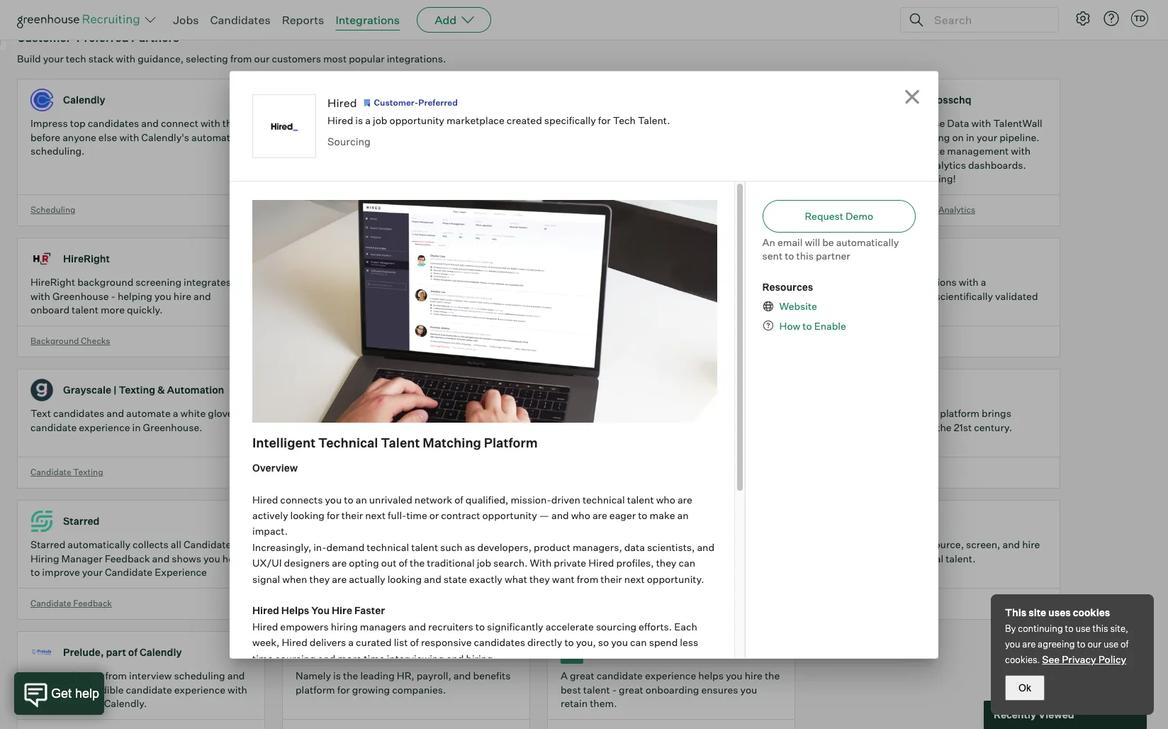 Task type: describe. For each thing, give the bounding box(es) containing it.
1 vertical spatial use
[[1104, 638, 1119, 650]]

hired up week,
[[252, 620, 278, 633]]

1 vertical spatial sourcing
[[275, 652, 316, 664]]

more inside hired helps you hire faster hired empowers hiring managers and recruiters to significantly accelerate sourcing efforts. each week, hired delivers a curated list of responsive candidates directly to you, so you can spend less time sourcing and more time interviewing and hiring.
[[338, 652, 362, 664]]

assessments. for skills
[[715, 552, 778, 564]]

contract
[[441, 509, 480, 521]]

greenhouse.
[[143, 421, 202, 433]]

0 horizontal spatial &
[[158, 384, 165, 396]]

0 vertical spatial our
[[254, 53, 270, 65]]

overview
[[252, 462, 298, 474]]

reports link
[[282, 13, 324, 27]]

you inside hired connects you to an unrivaled network of qualified, mission-driven technical talent who are actively looking for their next full-time or contract opportunity — and who are eager to make an impact. increasingly, in-demand technical talent such as developers, product managers, data scientists, and ux/ui designers are opting out of the traditional job search. with private hired profiles, they can signal when they are actually looking and state exactly what they want from their next opportunity.
[[325, 493, 342, 505]]

exactly
[[469, 573, 503, 585]]

recently
[[994, 709, 1037, 721]]

the inside hackerrank for work: source, screen, and hire the world's best technical talent.
[[826, 552, 841, 564]]

with
[[530, 557, 552, 569]]

for inside unleash your greenhouse data with talentwall and see what's really going on in your pipeline. combine visual candidate management with beautiful, automated analytics dashboards. think kanban for recruiting!
[[893, 172, 906, 185]]

and inside unleash your greenhouse data with talentwall and see what's really going on in your pipeline. combine visual candidate management with beautiful, automated analytics dashboards. think kanban for recruiting!
[[826, 131, 844, 143]]

century.
[[975, 421, 1013, 433]]

1 horizontal spatial by
[[912, 94, 924, 106]]

and down the 'delivers'
[[318, 652, 336, 664]]

see privacy policy link
[[1043, 653, 1127, 665]]

interview inside goodtime hire helps companies go beyond candidate experience and make every interview count.
[[473, 421, 515, 433]]

source,
[[930, 538, 965, 551]]

helps inside goodtime hire helps companies go beyond candidate experience and make every interview count.
[[369, 407, 394, 419]]

make inside goodtime hire helps companies go beyond candidate experience and make every interview count.
[[417, 421, 443, 433]]

dashboards.
[[969, 159, 1027, 171]]

1 horizontal spatial texting
[[119, 384, 155, 396]]

0 vertical spatial calendly
[[63, 94, 105, 106]]

gauge your developer candidates' real-life skills with deeply accurate codecheck assessments.
[[561, 538, 782, 564]]

time inside hired connects you to an unrivaled network of qualified, mission-driven technical talent who are actively looking for their next full-time or contract opportunity — and who are eager to make an impact. increasingly, in-demand technical talent such as developers, product managers, data scientists, and ux/ui designers are opting out of the traditional job search. with private hired profiles, they can signal when they are actually looking and state exactly what they want from their next opportunity.
[[407, 509, 427, 521]]

hired down managers,
[[589, 557, 615, 569]]

candidate down 'text'
[[30, 466, 71, 477]]

hired up designers
[[296, 538, 322, 551]]

you inside by continuing to use this site, you are agreeing to our use of cookies.
[[1006, 638, 1021, 650]]

with inside easily manage screening and onboarding from decision to day one with greater efficiency and compliance.
[[387, 131, 407, 143]]

2 vertical spatial opportunity
[[358, 538, 413, 551]]

|
[[113, 384, 117, 396]]

sign,
[[296, 290, 319, 302]]

namely for namely
[[328, 646, 365, 659]]

and right send,
[[349, 290, 366, 302]]

crosschq's
[[826, 407, 878, 419]]

screening for one
[[365, 117, 411, 129]]

hireright for hireright background screening integrates with greenhouse - helping you hire and onboard talent more quickly.
[[30, 276, 75, 288]]

testing
[[826, 335, 856, 346]]

as
[[465, 541, 476, 553]]

them.
[[590, 697, 617, 709]]

and up responsive on the bottom left
[[409, 620, 426, 633]]

site
[[1029, 606, 1047, 618]]

0 vertical spatial hired is a job opportunity marketplace created specifically for tech talent.
[[328, 114, 671, 126]]

of up contract
[[455, 493, 464, 505]]

unrivaled
[[369, 493, 413, 505]]

platform inside spark hire is a simple and affordable video interviewing platform used by 4,000+ companies.
[[621, 290, 660, 302]]

to down accelerate
[[565, 636, 574, 648]]

hackerrank
[[826, 538, 883, 551]]

are up 'candidates''
[[678, 493, 693, 505]]

the inside hired connects you to an unrivaled network of qualified, mission-driven technical talent who are actively looking for their next full-time or contract opportunity — and who are eager to make an impact. increasingly, in-demand technical talent such as developers, product managers, data scientists, and ux/ui designers are opting out of the traditional job search. with private hired profiles, they can signal when they are actually looking and state exactly what they want from their next opportunity.
[[410, 557, 425, 569]]

decision
[[296, 131, 335, 143]]

what
[[505, 573, 528, 585]]

greenhouse inside hireright background screening integrates with greenhouse - helping you hire and onboard talent more quickly.
[[52, 290, 109, 302]]

payroll,
[[417, 670, 452, 682]]

by continuing to use this site, you are agreeing to our use of cookies.
[[1006, 623, 1129, 665]]

onboarding
[[654, 646, 712, 659]]

and right "efficiency"
[[492, 131, 509, 143]]

Search text field
[[931, 10, 1046, 30]]

scientists,
[[648, 541, 695, 553]]

of inside make better talent decisions with a comprehensive suite of scientifically validated assessments.
[[925, 290, 934, 302]]

with inside make better talent decisions with a comprehensive suite of scientifically validated assessments.
[[959, 276, 979, 288]]

hackerrank for work: source, screen, and hire the world's best technical talent.
[[826, 538, 1041, 564]]

unleash
[[826, 117, 864, 129]]

incredible
[[78, 684, 124, 696]]

week,
[[252, 636, 280, 648]]

our inside by continuing to use this site, you are agreeing to our use of cookies.
[[1088, 638, 1102, 650]]

of inside by continuing to use this site, you are agreeing to our use of cookies.
[[1121, 638, 1129, 650]]

profiles,
[[617, 557, 654, 569]]

scheduling for impress top candidates and connect with them before anyone else with calendly's automated scheduling.
[[30, 204, 76, 215]]

traditional
[[427, 557, 475, 569]]

enable
[[815, 320, 847, 332]]

accurate
[[616, 552, 657, 564]]

helps inside docusign helps businesses easily and securely sign, send, and manage documents in the cloud.
[[343, 276, 369, 288]]

talent inside make better talent decisions with a comprehensive suite of scientifically validated assessments.
[[884, 276, 911, 288]]

0 vertical spatial &
[[931, 204, 937, 215]]

and inside hackerrank for work: source, screen, and hire the world's best technical talent.
[[1003, 538, 1021, 551]]

- inside a great candidate experience helps you hire the best talent - great onboarding ensures you retain them.
[[613, 684, 617, 696]]

really
[[897, 131, 922, 143]]

with inside source, screen, and rank candidates automatically with power of deep learning ai
[[626, 131, 646, 143]]

this inside by continuing to use this site, you are agreeing to our use of cookies.
[[1093, 623, 1109, 634]]

can inside hired helps you hire faster hired empowers hiring managers and recruiters to significantly accelerate sourcing efforts. each week, hired delivers a curated list of responsive candidates directly to you, so you can spend less time sourcing and more time interviewing and hiring.
[[631, 636, 647, 648]]

crosschq
[[926, 94, 972, 106]]

and inside the text candidates and automate a white glove candidate experience in greenhouse.
[[107, 407, 124, 419]]

0 vertical spatial great
[[570, 670, 595, 682]]

and up the greater
[[413, 117, 431, 129]]

candidate down collects
[[105, 566, 153, 578]]

hired banner image image
[[252, 200, 717, 422]]

1 horizontal spatial specifically
[[545, 114, 596, 126]]

from inside hired connects you to an unrivaled network of qualified, mission-driven technical talent who are actively looking for their next full-time or contract opportunity — and who are eager to make an impact. increasingly, in-demand technical talent such as developers, product managers, data scientists, and ux/ui designers are opting out of the traditional job search. with private hired profiles, they can signal when they are actually looking and state exactly what they want from their next opportunity.
[[577, 573, 599, 585]]

ok button
[[1006, 675, 1045, 701]]

developers,
[[478, 541, 532, 553]]

1 vertical spatial their
[[601, 573, 623, 585]]

how to enable link
[[774, 319, 847, 333]]

docusign for docusign
[[328, 253, 375, 265]]

world's
[[844, 552, 877, 564]]

of inside source, screen, and rank candidates automatically with power of deep learning ai
[[679, 131, 688, 143]]

integrates
[[184, 276, 231, 288]]

0 horizontal spatial next
[[365, 509, 386, 521]]

to up the privacy
[[1078, 638, 1086, 650]]

to right recruiters
[[476, 620, 485, 633]]

talent left such
[[412, 541, 438, 553]]

hr,
[[397, 670, 415, 682]]

0 vertical spatial talentwall
[[859, 94, 910, 106]]

automate
[[126, 407, 171, 419]]

are left actually
[[332, 573, 347, 585]]

connects
[[280, 493, 323, 505]]

agreeing
[[1038, 638, 1076, 650]]

greenhouse inside unleash your greenhouse data with talentwall and see what's really going on in your pipeline. combine visual candidate management with beautiful, automated analytics dashboards. think kanban for recruiting!
[[889, 117, 946, 129]]

spark for spark hire is a simple and affordable video interviewing platform used by 4,000+ companies.
[[561, 276, 588, 288]]

hire inside hireright background screening integrates with greenhouse - helping you hire and onboard talent more quickly.
[[174, 290, 191, 302]]

qualified,
[[466, 493, 509, 505]]

to right eager
[[638, 509, 648, 521]]

0 horizontal spatial technical
[[367, 541, 409, 553]]

optimization
[[878, 204, 929, 215]]

0 vertical spatial marketplace
[[447, 114, 505, 126]]

td button
[[1132, 10, 1149, 27]]

automatically inside source, screen, and rank candidates automatically with power of deep learning ai
[[561, 131, 624, 143]]

experience inside goodtime hire helps companies go beyond candidate experience and make every interview count.
[[344, 421, 395, 433]]

1 horizontal spatial an
[[356, 493, 367, 505]]

with inside 'gauge your developer candidates' real-life skills with deeply accurate codecheck assessments.'
[[561, 552, 581, 564]]

candidate down improve
[[30, 598, 71, 608]]

and left 'real-'
[[697, 541, 715, 553]]

e-
[[296, 335, 305, 346]]

hired down sterling
[[328, 114, 353, 126]]

0 horizontal spatial specifically
[[296, 552, 348, 564]]

you
[[312, 605, 330, 617]]

for right 'source,'
[[599, 114, 611, 126]]

job inside hired connects you to an unrivaled network of qualified, mission-driven technical talent who are actively looking for their next full-time or contract opportunity — and who are eager to make an impact. increasingly, in-demand technical talent such as developers, product managers, data scientists, and ux/ui designers are opting out of the traditional job search. with private hired profiles, they can signal when they are actually looking and state exactly what they want from their next opportunity.
[[477, 557, 492, 569]]

companies. inside namely is the leading hr, payroll, and benefits platform for growing companies.
[[392, 684, 446, 696]]

and right easily on the left top of page
[[454, 276, 471, 288]]

0 vertical spatial part
[[106, 646, 126, 659]]

you inside hired helps you hire faster hired empowers hiring managers and recruiters to significantly accelerate sourcing efforts. each week, hired delivers a curated list of responsive candidates directly to you, so you can spend less time sourcing and more time interviewing and hiring.
[[612, 636, 628, 648]]

configure image
[[1075, 10, 1092, 27]]

designers
[[284, 557, 330, 569]]

hire for a great candidate experience helps you hire the best talent - great onboarding ensures you retain them.
[[745, 670, 763, 682]]

0 horizontal spatial they
[[310, 573, 330, 585]]

hire for goodtime hire
[[381, 384, 402, 396]]

1 vertical spatial created
[[475, 538, 511, 551]]

you inside starred automatically collects all candidate and hiring manager feedback and shows you how to improve your candidate experience
[[204, 552, 220, 564]]

hireright for hireright
[[63, 253, 110, 265]]

when
[[282, 573, 307, 585]]

feedback inside starred automatically collects all candidate and hiring manager feedback and shows you how to improve your candidate experience
[[105, 552, 150, 564]]

0 vertical spatial opportunity
[[390, 114, 445, 126]]

in inside docusign helps businesses easily and securely sign, send, and manage documents in the cloud.
[[462, 290, 471, 302]]

and inside source, screen, and rank candidates automatically with power of deep learning ai
[[636, 117, 653, 129]]

learning
[[715, 131, 753, 143]]

0 vertical spatial looking
[[290, 509, 325, 521]]

calendly's
[[141, 131, 189, 143]]

your up management
[[977, 131, 998, 143]]

actually
[[349, 573, 386, 585]]

onboarding inside a great candidate experience helps you hire the best talent - great onboarding ensures you retain them.
[[646, 684, 700, 696]]

a right in-
[[334, 538, 339, 551]]

best inside hackerrank for work: source, screen, and hire the world's best technical talent.
[[879, 552, 900, 564]]

request demo button
[[763, 200, 916, 232]]

is inside spark hire is a simple and affordable video interviewing platform used by 4,000+ companies.
[[612, 276, 620, 288]]

screen, inside source, screen, and rank candidates automatically with power of deep learning ai
[[599, 117, 633, 129]]

0 vertical spatial talent.
[[638, 114, 671, 126]]

platform inside the crosschq's cloud-based platform brings reference checking into the 21st century.
[[941, 407, 980, 419]]

from right selecting
[[230, 53, 252, 65]]

candidates inside impress top candidates and connect with them before anyone else with calendly's automated scheduling.
[[88, 117, 139, 129]]

& inside bamboohr is the no.1 hr software for small & medium businesses.
[[766, 407, 773, 419]]

for up actually
[[350, 552, 362, 564]]

automatically inside starred automatically collects all candidate and hiring manager feedback and shows you how to improve your candidate experience
[[68, 538, 131, 551]]

you up ensures
[[726, 670, 743, 682]]

part inside remove friction from interview scheduling and deliver an incredible candidate experience with prelude, part of calendly.
[[72, 697, 91, 709]]

namely for namely is the leading hr, payroll, and benefits platform for growing companies.
[[296, 670, 331, 682]]

1 vertical spatial job
[[341, 538, 356, 551]]

1 vertical spatial hired is a job opportunity marketplace created specifically for tech talent.
[[296, 538, 511, 564]]

1 horizontal spatial who
[[657, 493, 676, 505]]

and inside impress top candidates and connect with them before anyone else with calendly's automated scheduling.
[[141, 117, 159, 129]]

in-
[[314, 541, 327, 553]]

and down responsive on the bottom left
[[447, 652, 464, 664]]

life
[[743, 538, 756, 551]]

hired left "helps"
[[252, 605, 279, 617]]

0 vertical spatial their
[[342, 509, 363, 521]]

prelude, inside remove friction from interview scheduling and deliver an incredible candidate experience with prelude, part of calendly.
[[30, 697, 69, 709]]

real-
[[721, 538, 743, 551]]

screen, inside hackerrank for work: source, screen, and hire the world's best technical talent.
[[967, 538, 1001, 551]]

deep
[[690, 131, 713, 143]]

1 horizontal spatial looking
[[388, 573, 422, 585]]

directly
[[528, 636, 563, 648]]

goodtime for goodtime hire
[[328, 384, 379, 396]]

the inside namely is the leading hr, payroll, and benefits platform for growing companies.
[[343, 670, 358, 682]]

partner
[[816, 250, 851, 262]]

1 vertical spatial an
[[678, 509, 689, 521]]

resources
[[763, 281, 814, 293]]

for inside namely is the leading hr, payroll, and benefits platform for growing companies.
[[337, 684, 350, 696]]

preferred for customer-preferred
[[419, 97, 458, 107]]

benefits
[[473, 670, 511, 682]]

rank
[[655, 117, 676, 129]]

1 horizontal spatial next
[[625, 573, 645, 585]]

request
[[805, 210, 844, 222]]

1 vertical spatial marketplace
[[415, 538, 473, 551]]

talent inside hireright background screening integrates with greenhouse - helping you hire and onboard talent more quickly.
[[72, 304, 99, 316]]

an inside remove friction from interview scheduling and deliver an incredible candidate experience with prelude, part of calendly.
[[64, 684, 75, 696]]

are inside by continuing to use this site, you are agreeing to our use of cookies.
[[1023, 638, 1036, 650]]

data
[[948, 117, 970, 129]]

are down the demand
[[332, 557, 347, 569]]

1 vertical spatial feedback
[[73, 598, 112, 608]]

opting
[[349, 557, 379, 569]]

crosschq's cloud-based platform brings reference checking into the 21st century.
[[826, 407, 1013, 433]]

0 vertical spatial sourcing
[[328, 136, 371, 149]]

a inside hired helps you hire faster hired empowers hiring managers and recruiters to significantly accelerate sourcing efforts. each week, hired delivers a curated list of responsive candidates directly to you, so you can spend less time sourcing and more time interviewing and hiring.
[[348, 636, 354, 648]]

recently viewed
[[994, 709, 1075, 721]]

helps inside a great candidate experience helps you hire the best talent - great onboarding ensures you retain them.
[[699, 670, 724, 682]]

to inside starred automatically collects all candidate and hiring manager feedback and shows you how to improve your candidate experience
[[30, 566, 40, 578]]

goodtime hire helps companies go beyond candidate experience and make every interview count.
[[296, 407, 515, 447]]

based
[[910, 407, 939, 419]]

customers
[[272, 53, 321, 65]]

talent up eager
[[627, 493, 654, 505]]

site,
[[1111, 623, 1129, 634]]

a
[[561, 670, 568, 682]]

automatically inside an email will be automatically sent to this partner
[[837, 236, 900, 248]]

greenhouse recruiting image
[[17, 11, 145, 28]]

from inside easily manage screening and onboarding from decision to day one with greater efficiency and compliance.
[[489, 117, 510, 129]]

are left eager
[[593, 509, 608, 521]]

greater
[[409, 131, 443, 143]]

to right how
[[803, 320, 813, 332]]

is up day
[[356, 114, 363, 126]]

onboard
[[30, 304, 70, 316]]

preferred for customer-preferred partners
[[76, 31, 129, 45]]

such
[[441, 541, 463, 553]]

experience inside remove friction from interview scheduling and deliver an incredible candidate experience with prelude, part of calendly.
[[174, 684, 226, 696]]

is for bamboohr
[[617, 407, 624, 419]]

1 horizontal spatial greenhouse
[[594, 646, 652, 659]]

customer-preferred partners
[[17, 31, 179, 45]]

1 horizontal spatial they
[[530, 573, 550, 585]]

collects
[[133, 538, 169, 551]]

platform inside namely is the leading hr, payroll, and benefits platform for growing companies.
[[296, 684, 335, 696]]

an
[[763, 236, 776, 248]]

suite
[[900, 290, 923, 302]]

0 vertical spatial use
[[1076, 623, 1091, 634]]

1 horizontal spatial calendly
[[140, 646, 182, 659]]

0 vertical spatial prelude,
[[63, 646, 104, 659]]

and down collects
[[152, 552, 170, 564]]

2 horizontal spatial they
[[657, 557, 677, 569]]

hired up actively
[[252, 493, 278, 505]]

0 horizontal spatial time
[[252, 652, 273, 664]]

you right ensures
[[741, 684, 758, 696]]

this inside an email will be automatically sent to this partner
[[797, 250, 814, 262]]

list
[[394, 636, 408, 648]]

manage inside docusign helps businesses easily and securely sign, send, and manage documents in the cloud.
[[368, 290, 406, 302]]

unleash your greenhouse data with talentwall and see what's really going on in your pipeline. combine visual candidate management with beautiful, automated analytics dashboards. think kanban for recruiting!
[[826, 117, 1043, 185]]

experience inside a great candidate experience helps you hire the best talent - great onboarding ensures you retain them.
[[645, 670, 697, 682]]

and left state
[[424, 573, 442, 585]]

best inside a great candidate experience helps you hire the best talent - great onboarding ensures you retain them.
[[561, 684, 581, 696]]

with inside hireright background screening integrates with greenhouse - helping you hire and onboard talent more quickly.
[[30, 290, 50, 302]]



Task type: locate. For each thing, give the bounding box(es) containing it.
bamboohr up medium
[[561, 407, 614, 419]]

in inside unleash your greenhouse data with talentwall and see what's really going on in your pipeline. combine visual candidate management with beautiful, automated analytics dashboards. think kanban for recruiting!
[[967, 131, 975, 143]]

1 vertical spatial specifically
[[296, 552, 348, 564]]

1 vertical spatial tech
[[365, 552, 387, 564]]

opportunity down customer-preferred
[[390, 114, 445, 126]]

1 horizontal spatial technical
[[583, 493, 625, 505]]

you inside hireright background screening integrates with greenhouse - helping you hire and onboard talent more quickly.
[[155, 290, 171, 302]]

remove
[[30, 670, 68, 682]]

background checks for hireright background screening integrates with greenhouse - helping you hire and onboard talent more quickly.
[[30, 335, 110, 346]]

recruitment optimization & analytics
[[826, 204, 976, 215]]

1 horizontal spatial customer-
[[374, 97, 419, 107]]

0 horizontal spatial texting
[[73, 466, 103, 477]]

2 horizontal spatial automatically
[[837, 236, 900, 248]]

text candidates and automate a white glove candidate experience in greenhouse.
[[30, 407, 233, 433]]

is for namely
[[333, 670, 341, 682]]

full-
[[388, 509, 407, 521]]

of right list in the bottom left of the page
[[410, 636, 419, 648]]

for left work:
[[886, 538, 898, 551]]

candidates inside the text candidates and automate a white glove candidate experience in greenhouse.
[[53, 407, 104, 419]]

your for unleash your greenhouse data with talentwall and see what's really going on in your pipeline. combine visual candidate management with beautiful, automated analytics dashboards. think kanban for recruiting!
[[866, 117, 887, 129]]

all
[[171, 538, 181, 551]]

the inside the crosschq's cloud-based platform brings reference checking into the 21st century.
[[937, 421, 952, 433]]

1 vertical spatial part
[[72, 697, 91, 709]]

helps up ensures
[[699, 670, 724, 682]]

hired is a job opportunity marketplace created specifically for tech talent. up "efficiency"
[[328, 114, 671, 126]]

customer- up easily manage screening and onboarding from decision to day one with greater efficiency and compliance.
[[374, 97, 419, 107]]

technical up the out
[[367, 541, 409, 553]]

1 horizontal spatial hire
[[745, 670, 763, 682]]

network
[[415, 493, 453, 505]]

for right "kanban" on the right of the page
[[893, 172, 906, 185]]

great right a
[[570, 670, 595, 682]]

0 horizontal spatial automatically
[[68, 538, 131, 551]]

and right — at the left
[[552, 509, 569, 521]]

interviewing up video interviewing
[[561, 290, 619, 302]]

their up the demand
[[342, 509, 363, 521]]

make up "scientists,"
[[650, 509, 676, 521]]

to inside easily manage screening and onboarding from decision to day one with greater efficiency and compliance.
[[337, 131, 346, 143]]

1 horizontal spatial preferred
[[419, 97, 458, 107]]

- inside hireright background screening integrates with greenhouse - helping you hire and onboard talent more quickly.
[[111, 290, 116, 302]]

checks up grayscale
[[81, 335, 110, 346]]

opportunity down mission-
[[483, 509, 537, 521]]

in
[[967, 131, 975, 143], [462, 290, 471, 302], [132, 421, 141, 433]]

grayscale | texting & automation
[[63, 384, 224, 396]]

spark hire
[[594, 253, 645, 265]]

recruitment
[[826, 204, 876, 215]]

our left customers
[[254, 53, 270, 65]]

hire for spark hire
[[624, 253, 645, 265]]

hiring.
[[466, 652, 496, 664]]

1 vertical spatial spark
[[561, 276, 588, 288]]

partners
[[131, 31, 179, 45]]

the inside bamboohr is the no.1 hr software for small & medium businesses.
[[626, 407, 642, 419]]

2 vertical spatial job
[[477, 557, 492, 569]]

sourcing link
[[328, 136, 371, 149]]

0 vertical spatial greenhouse
[[889, 117, 946, 129]]

0 horizontal spatial screen,
[[599, 117, 633, 129]]

2 horizontal spatial job
[[477, 557, 492, 569]]

interview down prelude, part of calendly
[[129, 670, 172, 682]]

tech up actually
[[365, 552, 387, 564]]

hire inside hired helps you hire faster hired empowers hiring managers and recruiters to significantly accelerate sourcing efforts. each week, hired delivers a curated list of responsive candidates directly to you, so you can spend less time sourcing and more time interviewing and hiring.
[[332, 605, 352, 617]]

an down friction
[[64, 684, 75, 696]]

hire inside hackerrank for work: source, screen, and hire the world's best technical talent.
[[1023, 538, 1041, 551]]

developer
[[616, 538, 663, 551]]

customer- up build
[[17, 31, 76, 45]]

assessments. inside make better talent decisions with a comprehensive suite of scientifically validated assessments.
[[826, 304, 890, 316]]

to inside an email will be automatically sent to this partner
[[785, 250, 795, 262]]

0 vertical spatial interviewing
[[561, 290, 619, 302]]

to left unrivaled
[[344, 493, 354, 505]]

them
[[223, 117, 247, 129]]

scheduling for goodtime hire helps companies go beyond candidate experience and make every interview count.
[[296, 466, 341, 477]]

1 vertical spatial in
[[462, 290, 471, 302]]

sourcing for hired is a job opportunity marketplace created specifically for tech talent.
[[296, 598, 332, 608]]

0 vertical spatial created
[[507, 114, 542, 126]]

0 horizontal spatial onboarding
[[433, 117, 486, 129]]

companies. inside spark hire is a simple and affordable video interviewing platform used by 4,000+ companies.
[[561, 304, 615, 316]]

hired down empowers
[[282, 636, 308, 648]]

in right on
[[967, 131, 975, 143]]

spark inside spark hire is a simple and affordable video interviewing platform used by 4,000+ companies.
[[561, 276, 588, 288]]

starred for starred
[[63, 515, 100, 527]]

0 horizontal spatial interviewing
[[387, 652, 445, 664]]

interviewing inside spark hire is a simple and affordable video interviewing platform used by 4,000+ companies.
[[561, 290, 619, 302]]

is up businesses.
[[617, 407, 624, 419]]

1 horizontal spatial screen,
[[967, 538, 1001, 551]]

1 vertical spatial greenhouse
[[52, 290, 109, 302]]

0 horizontal spatial an
[[64, 684, 75, 696]]

to
[[337, 131, 346, 143], [785, 250, 795, 262], [803, 320, 813, 332], [344, 493, 354, 505], [638, 509, 648, 521], [30, 566, 40, 578], [476, 620, 485, 633], [1066, 623, 1074, 634], [565, 636, 574, 648], [1078, 638, 1086, 650]]

talent up them.
[[584, 684, 610, 696]]

candidate up calendly.
[[126, 684, 172, 696]]

more
[[101, 304, 125, 316], [338, 652, 362, 664]]

created left 'source,'
[[507, 114, 542, 126]]

the inside docusign helps businesses easily and securely sign, send, and manage documents in the cloud.
[[473, 290, 488, 302]]

0 vertical spatial specifically
[[545, 114, 596, 126]]

0 vertical spatial screen,
[[599, 117, 633, 129]]

from inside remove friction from interview scheduling and deliver an incredible candidate experience with prelude, part of calendly.
[[105, 670, 127, 682]]

0 vertical spatial onboarding
[[433, 117, 486, 129]]

0 vertical spatial automated
[[192, 131, 242, 143]]

they down "scientists,"
[[657, 557, 677, 569]]

docusign up sign,
[[296, 276, 341, 288]]

tech
[[66, 53, 86, 65]]

1 vertical spatial checks
[[81, 335, 110, 346]]

a inside spark hire is a simple and affordable video interviewing platform used by 4,000+ companies.
[[622, 276, 628, 288]]

more down helping
[[101, 304, 125, 316]]

spark for spark hire
[[594, 253, 622, 265]]

1 horizontal spatial sourcing
[[596, 620, 637, 633]]

1 horizontal spatial tech
[[613, 114, 636, 126]]

no.1
[[644, 407, 663, 419]]

one
[[368, 131, 385, 143]]

of up remove friction from interview scheduling and deliver an incredible candidate experience with prelude, part of calendly.
[[128, 646, 138, 659]]

of inside hired helps you hire faster hired empowers hiring managers and recruiters to significantly accelerate sourcing efforts. each week, hired delivers a curated list of responsive candidates directly to you, so you can spend less time sourcing and more time interviewing and hiring.
[[410, 636, 419, 648]]

each
[[675, 620, 698, 633]]

1 horizontal spatial &
[[766, 407, 773, 419]]

manage inside easily manage screening and onboarding from decision to day one with greater efficiency and compliance.
[[325, 117, 363, 129]]

a up one
[[365, 114, 371, 126]]

hireright
[[63, 253, 110, 265], [30, 276, 75, 288]]

1 vertical spatial &
[[158, 384, 165, 396]]

assessments. down comprehensive
[[826, 304, 890, 316]]

in inside the text candidates and automate a white glove candidate experience in greenhouse.
[[132, 421, 141, 433]]

hire down spark hire
[[591, 276, 610, 288]]

1 horizontal spatial companies.
[[561, 304, 615, 316]]

2 horizontal spatial helps
[[699, 670, 724, 682]]

2 horizontal spatial an
[[678, 509, 689, 521]]

this site uses cookies
[[1006, 606, 1111, 618]]

else
[[98, 131, 117, 143]]

texting right the "|"
[[119, 384, 155, 396]]

your up what's
[[866, 117, 887, 129]]

you
[[155, 290, 171, 302], [325, 493, 342, 505], [204, 552, 220, 564], [612, 636, 628, 648], [1006, 638, 1021, 650], [726, 670, 743, 682], [741, 684, 758, 696]]

by inside spark hire is a simple and affordable video interviewing platform used by 4,000+ companies.
[[687, 290, 699, 302]]

sourcing for source, screen, and rank candidates automatically with power of deep learning ai
[[561, 204, 597, 215]]

0 horizontal spatial more
[[101, 304, 125, 316]]

screening inside hireright background screening integrates with greenhouse - helping you hire and onboard talent more quickly.
[[136, 276, 182, 288]]

candidate inside a great candidate experience helps you hire the best talent - great onboarding ensures you retain them.
[[597, 670, 643, 682]]

automated down visual
[[872, 159, 923, 171]]

0 horizontal spatial sourcing
[[275, 652, 316, 664]]

1 vertical spatial talent.
[[389, 552, 422, 564]]

automation
[[167, 384, 224, 396]]

0 vertical spatial an
[[356, 493, 367, 505]]

interviewing inside hired helps you hire faster hired empowers hiring managers and recruiters to significantly accelerate sourcing efforts. each week, hired delivers a curated list of responsive candidates directly to you, so you can spend less time sourcing and more time interviewing and hiring.
[[387, 652, 445, 664]]

0 vertical spatial customer-
[[17, 31, 76, 45]]

a up greenhouse.
[[173, 407, 178, 419]]

accelerate
[[546, 620, 594, 633]]

sourcing up so
[[596, 620, 637, 633]]

and up talent
[[398, 421, 415, 433]]

candidate inside remove friction from interview scheduling and deliver an incredible candidate experience with prelude, part of calendly.
[[126, 684, 172, 696]]

impress top candidates and connect with them before anyone else with calendly's automated scheduling.
[[30, 117, 247, 157]]

source, screen, and rank candidates automatically with power of deep learning ai
[[561, 117, 765, 143]]

private
[[554, 557, 587, 569]]

hired is a job opportunity marketplace created specifically for tech talent. down full-
[[296, 538, 511, 564]]

experience up technical
[[344, 421, 395, 433]]

hire inside spark hire is a simple and affordable video interviewing platform used by 4,000+ companies.
[[591, 276, 610, 288]]

and up how
[[233, 538, 251, 551]]

who up "scientists,"
[[657, 493, 676, 505]]

0 horizontal spatial talentwall
[[859, 94, 910, 106]]

guidance,
[[138, 53, 184, 65]]

experience inside the text candidates and automate a white glove candidate experience in greenhouse.
[[79, 421, 130, 433]]

your for build your tech stack with guidance, selecting from our customers most popular integrations.
[[43, 53, 64, 65]]

0 vertical spatial sourcing
[[596, 620, 637, 633]]

1 vertical spatial manage
[[368, 290, 406, 302]]

of
[[679, 131, 688, 143], [925, 290, 934, 302], [455, 493, 464, 505], [399, 557, 408, 569], [410, 636, 419, 648], [1121, 638, 1129, 650], [128, 646, 138, 659], [93, 697, 102, 709]]

affordable
[[683, 276, 730, 288]]

they down designers
[[310, 573, 330, 585]]

automated inside unleash your greenhouse data with talentwall and see what's really going on in your pipeline. combine visual candidate management with beautiful, automated analytics dashboards. think kanban for recruiting!
[[872, 159, 923, 171]]

your for gauge your developer candidates' real-life skills with deeply accurate codecheck assessments.
[[594, 538, 614, 551]]

1 horizontal spatial checks
[[346, 204, 376, 215]]

businesses
[[371, 276, 423, 288]]

easily manage screening and onboarding from decision to day one with greater efficiency and compliance.
[[296, 117, 510, 157]]

0 horizontal spatial looking
[[290, 509, 325, 521]]

and inside hireright background screening integrates with greenhouse - helping you hire and onboard talent more quickly.
[[194, 290, 211, 302]]

1 vertical spatial assessments.
[[715, 552, 778, 564]]

customer- for customer-preferred
[[374, 97, 419, 107]]

sourcing down empowers
[[275, 652, 316, 664]]

companies. down "hr,"
[[392, 684, 446, 696]]

popular
[[349, 53, 385, 65]]

candidate inside unleash your greenhouse data with talentwall and see what's really going on in your pipeline. combine visual candidate management with beautiful, automated analytics dashboards. think kanban for recruiting!
[[899, 145, 946, 157]]

add button
[[417, 7, 492, 33]]

background checks down compliance.
[[296, 204, 376, 215]]

automatically
[[561, 131, 624, 143], [837, 236, 900, 248], [68, 538, 131, 551]]

talentwall up what's
[[859, 94, 910, 106]]

a inside make better talent decisions with a comprehensive suite of scientifically validated assessments.
[[981, 276, 987, 288]]

better
[[854, 276, 882, 288]]

1 vertical spatial preferred
[[419, 97, 458, 107]]

candidates up else
[[88, 117, 139, 129]]

manage
[[325, 117, 363, 129], [368, 290, 406, 302]]

preferred up stack
[[76, 31, 129, 45]]

hireright up onboard
[[30, 276, 75, 288]]

more inside hireright background screening integrates with greenhouse - helping you hire and onboard talent more quickly.
[[101, 304, 125, 316]]

goodtime for goodtime hire helps companies go beyond candidate experience and make every interview count.
[[296, 407, 345, 419]]

1 horizontal spatial more
[[338, 652, 362, 664]]

1 horizontal spatial great
[[619, 684, 644, 696]]

talentwall inside unleash your greenhouse data with talentwall and see what's really going on in your pipeline. combine visual candidate management with beautiful, automated analytics dashboards. think kanban for recruiting!
[[994, 117, 1043, 129]]

hired up the demand
[[328, 515, 355, 527]]

0 horizontal spatial part
[[72, 697, 91, 709]]

1 vertical spatial great
[[619, 684, 644, 696]]

candidates down significantly
[[474, 636, 526, 648]]

1 horizontal spatial in
[[462, 290, 471, 302]]

1 horizontal spatial background checks
[[296, 204, 376, 215]]

1 vertical spatial onboarding
[[646, 684, 700, 696]]

website
[[780, 300, 818, 312]]

hireright inside hireright background screening integrates with greenhouse - helping you hire and onboard talent more quickly.
[[30, 276, 75, 288]]

to down uses
[[1066, 623, 1074, 634]]

1 horizontal spatial job
[[373, 114, 388, 126]]

1 vertical spatial automated
[[872, 159, 923, 171]]

by
[[912, 94, 924, 106], [687, 290, 699, 302]]

part up incredible
[[106, 646, 126, 659]]

video
[[561, 335, 584, 346]]

stack
[[88, 53, 114, 65]]

1 vertical spatial scheduling
[[296, 466, 341, 477]]

0 vertical spatial assessments.
[[826, 304, 890, 316]]

0 horizontal spatial in
[[132, 421, 141, 433]]

customer-
[[17, 31, 76, 45], [374, 97, 419, 107]]

is down spark hire
[[612, 276, 620, 288]]

managers
[[360, 620, 407, 633]]

background down compliance.
[[296, 204, 344, 215]]

and down integrates
[[194, 290, 211, 302]]

checks for quickly.
[[81, 335, 110, 346]]

they down with
[[530, 573, 550, 585]]

1 horizontal spatial talentwall
[[994, 117, 1043, 129]]

1 horizontal spatial automatically
[[561, 131, 624, 143]]

0 vertical spatial by
[[912, 94, 924, 106]]

customer- for customer-preferred partners
[[17, 31, 76, 45]]

and inside namely is the leading hr, payroll, and benefits platform for growing companies.
[[454, 670, 471, 682]]

0 horizontal spatial their
[[342, 509, 363, 521]]

docusign inside docusign helps businesses easily and securely sign, send, and manage documents in the cloud.
[[296, 276, 341, 288]]

and inside spark hire is a simple and affordable video interviewing platform used by 4,000+ companies.
[[663, 276, 681, 288]]

1 vertical spatial make
[[650, 509, 676, 521]]

candidates inside source, screen, and rank candidates automatically with power of deep learning ai
[[678, 117, 730, 129]]

1 horizontal spatial talent.
[[638, 114, 671, 126]]

candidate inside goodtime hire helps companies go beyond candidate experience and make every interview count.
[[296, 421, 342, 433]]

bamboohr for bamboohr is the no.1 hr software for small & medium businesses.
[[561, 407, 614, 419]]

work:
[[900, 538, 928, 551]]

hire for hackerrank for work: source, screen, and hire the world's best technical talent.
[[1023, 538, 1041, 551]]

namely down hiring
[[328, 646, 365, 659]]

1 horizontal spatial scheduling
[[296, 466, 341, 477]]

feedback down collects
[[105, 552, 150, 564]]

for inside hackerrank for work: source, screen, and hire the world's best technical talent.
[[886, 538, 898, 551]]

increasingly,
[[252, 541, 311, 553]]

0 horizontal spatial assessments.
[[715, 552, 778, 564]]

0 horizontal spatial calendly
[[63, 94, 105, 106]]

can down 'candidates''
[[679, 557, 696, 569]]

selecting
[[186, 53, 228, 65]]

use down cookies
[[1076, 623, 1091, 634]]

background
[[77, 276, 134, 288]]

candidate texting
[[30, 466, 103, 477]]

background for easily manage screening and onboarding from decision to day one with greater efficiency and compliance.
[[296, 204, 344, 215]]

assessments. down life
[[715, 552, 778, 564]]

a inside the text candidates and automate a white glove candidate experience in greenhouse.
[[173, 407, 178, 419]]

checks for compliance.
[[346, 204, 376, 215]]

combine
[[826, 145, 868, 157]]

the inside a great candidate experience helps you hire the best talent - great onboarding ensures you retain them.
[[765, 670, 780, 682]]

candidate down really in the right top of the page
[[899, 145, 946, 157]]

1 vertical spatial who
[[571, 509, 591, 521]]

1 vertical spatial prelude,
[[30, 697, 69, 709]]

0 horizontal spatial this
[[797, 250, 814, 262]]

how
[[223, 552, 242, 564]]

0 vertical spatial job
[[373, 114, 388, 126]]

talent up suite
[[884, 276, 911, 288]]

small
[[739, 407, 764, 419]]

cookies
[[1074, 606, 1111, 618]]

2 horizontal spatial greenhouse
[[889, 117, 946, 129]]

technical inside hackerrank for work: source, screen, and hire the world's best technical talent.
[[902, 552, 944, 564]]

ai
[[756, 131, 765, 143]]

make
[[826, 276, 852, 288]]

with inside remove friction from interview scheduling and deliver an incredible candidate experience with prelude, part of calendly.
[[228, 684, 247, 696]]

your
[[43, 53, 64, 65], [866, 117, 887, 129], [977, 131, 998, 143], [594, 538, 614, 551], [82, 566, 103, 578]]

you down by
[[1006, 638, 1021, 650]]

hackerrank for work: source, screen, and hire the world's best technical talent. link
[[813, 500, 1078, 631]]

of right the out
[[399, 557, 408, 569]]

0 vertical spatial screening
[[365, 117, 411, 129]]

by right used
[[687, 290, 699, 302]]

validated
[[996, 290, 1039, 302]]

interviewing up "hr,"
[[387, 652, 445, 664]]

background for hireright background screening integrates with greenhouse - helping you hire and onboard talent more quickly.
[[30, 335, 79, 346]]

hire
[[624, 253, 645, 265], [591, 276, 610, 288], [381, 384, 402, 396], [347, 407, 367, 419], [332, 605, 352, 617]]

prelude, down deliver
[[30, 697, 69, 709]]

manage down the businesses
[[368, 290, 406, 302]]

candidate up shows
[[184, 538, 231, 551]]

0 vertical spatial starred
[[63, 515, 100, 527]]

ensures
[[702, 684, 739, 696]]

bamboohr for bamboohr
[[594, 384, 649, 396]]

is for hired
[[324, 538, 331, 551]]

2 vertical spatial sourcing
[[296, 598, 332, 608]]

state
[[444, 573, 467, 585]]

hiring
[[30, 552, 59, 564]]

and inside goodtime hire helps companies go beyond candidate experience and make every interview count.
[[398, 421, 415, 433]]

1 vertical spatial hireright
[[30, 276, 75, 288]]

data
[[625, 541, 645, 553]]

request demo
[[805, 210, 874, 222]]

make inside hired connects you to an unrivaled network of qualified, mission-driven technical talent who are actively looking for their next full-time or contract opportunity — and who are eager to make an impact. increasingly, in-demand technical talent such as developers, product managers, data scientists, and ux/ui designers are opting out of the traditional job search. with private hired profiles, they can signal when they are actually looking and state exactly what they want from their next opportunity.
[[650, 509, 676, 521]]

0 vertical spatial best
[[879, 552, 900, 564]]

recruiters
[[428, 620, 474, 633]]

hire for spark hire is a simple and affordable video interviewing platform used by 4,000+ companies.
[[591, 276, 610, 288]]

0 vertical spatial scheduling
[[30, 204, 76, 215]]

0 vertical spatial docusign
[[328, 253, 375, 265]]

hire for goodtime hire helps companies go beyond candidate experience and make every interview count.
[[347, 407, 367, 419]]

make
[[417, 421, 443, 433], [650, 509, 676, 521]]

glove
[[208, 407, 233, 419]]

hire inside a great candidate experience helps you hire the best talent - great onboarding ensures you retain them.
[[745, 670, 763, 682]]

best up retain at the bottom
[[561, 684, 581, 696]]

power
[[648, 131, 677, 143]]

onboarding down "onboarding"
[[646, 684, 700, 696]]

candidate up count. at the bottom left
[[296, 421, 342, 433]]

your inside 'gauge your developer candidates' real-life skills with deeply accurate codecheck assessments.'
[[594, 538, 614, 551]]

0 vertical spatial hire
[[174, 290, 191, 302]]

spark hire is a simple and affordable video interviewing platform used by 4,000+ companies.
[[561, 276, 757, 316]]

spark
[[594, 253, 622, 265], [561, 276, 588, 288]]

docusign for docusign helps businesses easily and securely sign, send, and manage documents in the cloud.
[[296, 276, 341, 288]]

assessments. for comprehensive
[[826, 304, 890, 316]]

0 horizontal spatial best
[[561, 684, 581, 696]]

helps up send,
[[343, 276, 369, 288]]

starred for starred automatically collects all candidate and hiring manager feedback and shows you how to improve your candidate experience
[[30, 538, 65, 551]]

talentwall by crosschq
[[859, 94, 972, 106]]

candidate inside the text candidates and automate a white glove candidate experience in greenhouse.
[[30, 421, 77, 433]]

talent down background at the left of the page
[[72, 304, 99, 316]]

compliance.
[[296, 145, 353, 157]]

your left tech on the left top
[[43, 53, 64, 65]]

for inside bamboohr is the no.1 hr software for small & medium businesses.
[[724, 407, 737, 419]]

0 vertical spatial background checks
[[296, 204, 376, 215]]

looking down the out
[[388, 573, 422, 585]]

0 vertical spatial preferred
[[76, 31, 129, 45]]

1 horizontal spatial interviewing
[[561, 290, 619, 302]]

for inside hired connects you to an unrivaled network of qualified, mission-driven technical talent who are actively looking for their next full-time or contract opportunity — and who are eager to make an impact. increasingly, in-demand technical talent such as developers, product managers, data scientists, and ux/ui designers are opting out of the traditional job search. with private hired profiles, they can signal when they are actually looking and state exactly what they want from their next opportunity.
[[327, 509, 340, 521]]

viewed
[[1039, 709, 1075, 721]]

think
[[826, 172, 853, 185]]

1 horizontal spatial time
[[364, 652, 385, 664]]

see
[[1043, 653, 1060, 665]]

0 vertical spatial this
[[797, 250, 814, 262]]

goodtime
[[328, 384, 379, 396], [296, 407, 345, 419]]

1 vertical spatial screen,
[[967, 538, 1001, 551]]

can inside hired connects you to an unrivaled network of qualified, mission-driven technical talent who are actively looking for their next full-time or contract opportunity — and who are eager to make an impact. increasingly, in-demand technical talent such as developers, product managers, data scientists, and ux/ui designers are opting out of the traditional job search. with private hired profiles, they can signal when they are actually looking and state exactly what they want from their next opportunity.
[[679, 557, 696, 569]]

build your tech stack with guidance, selecting from our customers most popular integrations.
[[17, 53, 446, 65]]

background checks for easily manage screening and onboarding from decision to day one with greater efficiency and compliance.
[[296, 204, 376, 215]]

0 vertical spatial -
[[111, 290, 116, 302]]

mission-
[[511, 493, 552, 505]]

a left simple
[[622, 276, 628, 288]]

0 horizontal spatial manage
[[325, 117, 363, 129]]

best
[[879, 552, 900, 564], [561, 684, 581, 696]]

platform up 21st
[[941, 407, 980, 419]]

candidate
[[899, 145, 946, 157], [30, 421, 77, 433], [296, 421, 342, 433], [597, 670, 643, 682], [126, 684, 172, 696]]

for up the demand
[[327, 509, 340, 521]]

of inside remove friction from interview scheduling and deliver an incredible candidate experience with prelude, part of calendly.
[[93, 697, 102, 709]]

hired up day
[[328, 95, 357, 110]]

talent inside a great candidate experience helps you hire the best talent - great onboarding ensures you retain them.
[[584, 684, 610, 696]]

and down hiring.
[[454, 670, 471, 682]]

starred inside starred automatically collects all candidate and hiring manager feedback and shows you how to improve your candidate experience
[[30, 538, 65, 551]]

1 vertical spatial namely
[[296, 670, 331, 682]]

0 vertical spatial feedback
[[105, 552, 150, 564]]

screen, up talent.
[[967, 538, 1001, 551]]

opportunity inside hired connects you to an unrivaled network of qualified, mission-driven technical talent who are actively looking for their next full-time or contract opportunity — and who are eager to make an impact. increasingly, in-demand technical talent such as developers, product managers, data scientists, and ux/ui designers are opting out of the traditional job search. with private hired profiles, they can signal when they are actually looking and state exactly what they want from their next opportunity.
[[483, 509, 537, 521]]

1 vertical spatial by
[[687, 290, 699, 302]]

your inside starred automatically collects all candidate and hiring manager feedback and shows you how to improve your candidate experience
[[82, 566, 103, 578]]

screening for hire
[[136, 276, 182, 288]]

out
[[381, 557, 397, 569]]



Task type: vqa. For each thing, say whether or not it's contained in the screenshot.
FRANCISCO) corresponding to (19)
no



